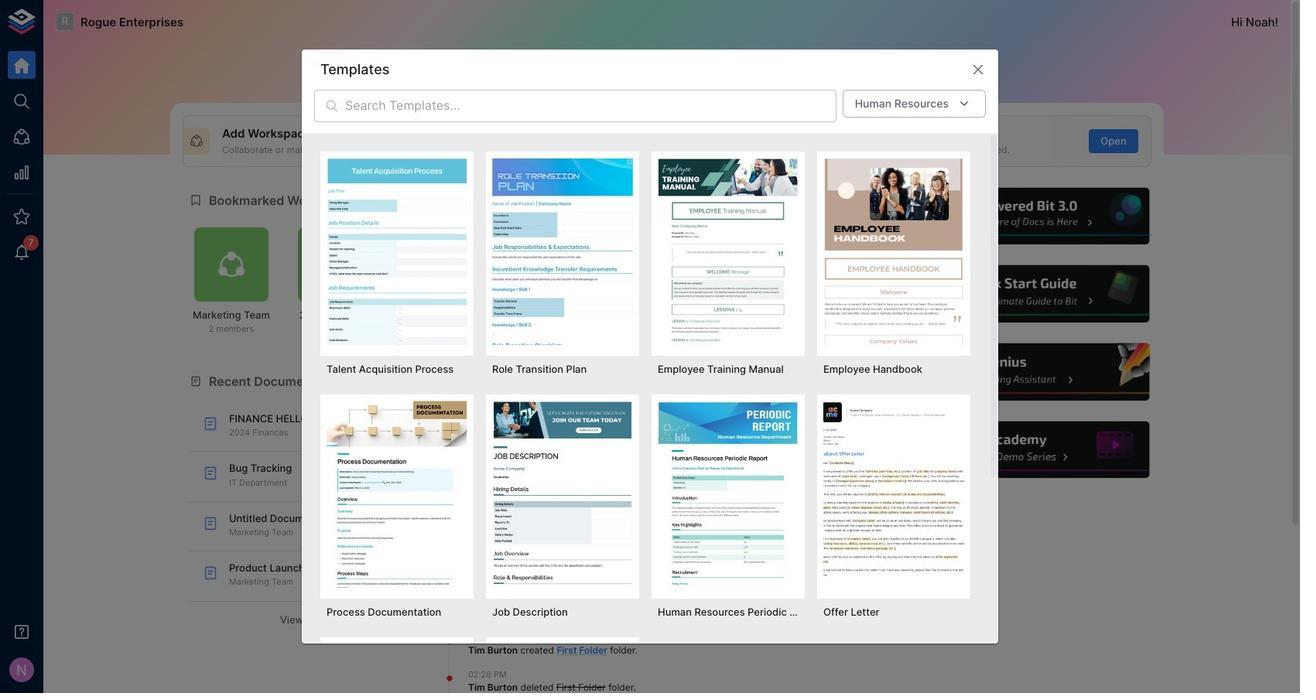 Task type: vqa. For each thing, say whether or not it's contained in the screenshot.
Employee Training Manual image
yes



Task type: describe. For each thing, give the bounding box(es) containing it.
performance improvement plan image
[[327, 644, 467, 693]]

employee handbook image
[[823, 158, 964, 345]]

1 help image from the top
[[919, 185, 1152, 247]]

employee training manual image
[[658, 158, 799, 345]]

process documentation image
[[327, 401, 467, 588]]

4 help image from the top
[[919, 419, 1152, 481]]

job description image
[[492, 401, 633, 588]]

role transition plan image
[[492, 158, 633, 345]]

2 help image from the top
[[919, 263, 1152, 325]]



Task type: locate. For each thing, give the bounding box(es) containing it.
dialog
[[302, 49, 998, 693]]

human resources periodic report image
[[658, 401, 799, 588]]

Search Templates... text field
[[345, 89, 836, 122]]

offer letter image
[[823, 401, 964, 588]]

help image
[[919, 185, 1152, 247], [919, 263, 1152, 325], [919, 341, 1152, 403], [919, 419, 1152, 481]]

employee handbook acknowledgement form image
[[492, 644, 633, 693]]

3 help image from the top
[[919, 341, 1152, 403]]

talent acquisition process image
[[327, 158, 467, 345]]



